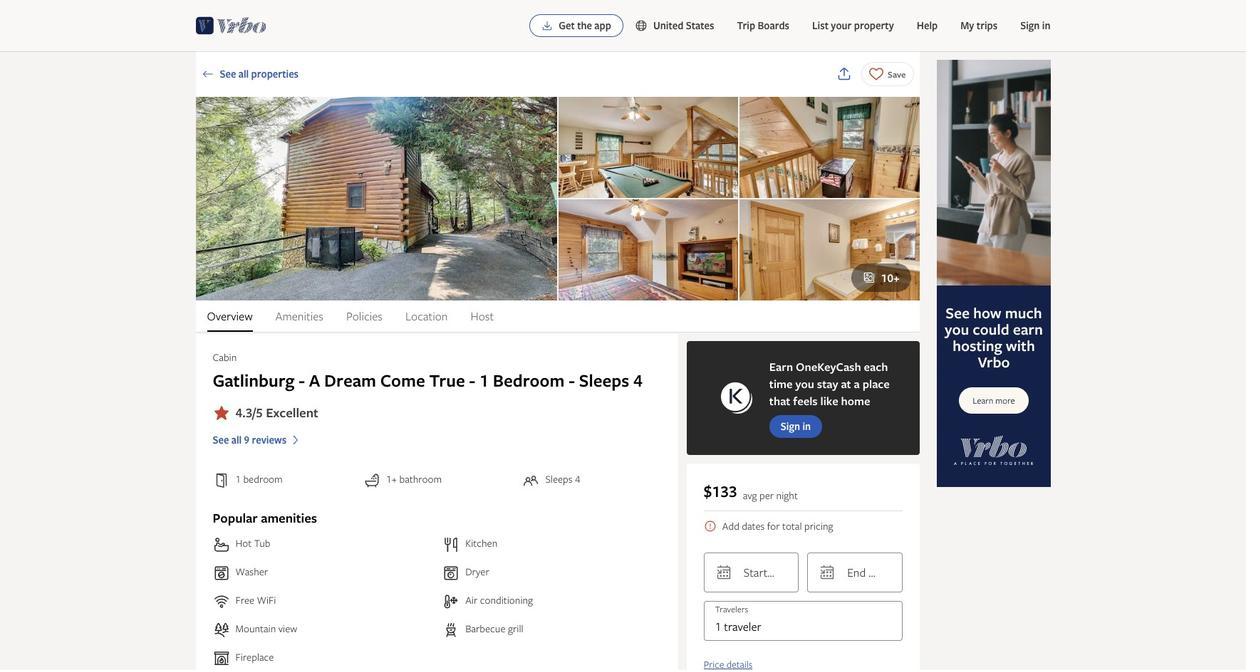 Task type: describe. For each thing, give the bounding box(es) containing it.
2 - from the left
[[470, 369, 476, 393]]

get the app
[[559, 19, 612, 32]]

medium image
[[290, 434, 302, 447]]

see for see all 9 reviews
[[213, 434, 229, 447]]

1 traveler button
[[704, 602, 903, 642]]

see for see all properties
[[220, 67, 236, 81]]

add dates for total pricing
[[723, 520, 834, 533]]

the
[[578, 19, 592, 32]]

view
[[279, 623, 298, 636]]

air conditioning
[[466, 594, 533, 608]]

free wifi
[[236, 594, 276, 608]]

sign in for sign in dropdown button
[[1021, 19, 1051, 32]]

fireplace list item
[[213, 651, 431, 668]]

washer list item
[[213, 565, 431, 583]]

trip boards link
[[726, 11, 801, 40]]

dates
[[742, 520, 765, 533]]

negative theme image
[[213, 405, 230, 422]]

list containing overview
[[196, 301, 920, 332]]

0 horizontal spatial leading image
[[836, 66, 854, 83]]

reviews
[[252, 434, 287, 447]]

popular amenities
[[213, 510, 317, 528]]

cabin
[[213, 351, 237, 364]]

my trips
[[961, 19, 998, 32]]

properties
[[251, 67, 299, 81]]

a
[[855, 376, 860, 392]]

gatlinburg
[[213, 369, 295, 393]]

save
[[888, 68, 907, 81]]

host
[[471, 309, 494, 324]]

dryer
[[466, 566, 490, 579]]

kitchen
[[466, 537, 498, 551]]

see all properties
[[220, 67, 299, 81]]

help link
[[906, 11, 950, 40]]

you
[[796, 376, 815, 392]]

property
[[855, 19, 895, 32]]

3 - from the left
[[569, 369, 575, 393]]

dream
[[324, 369, 376, 393]]

1+
[[386, 473, 397, 487]]

kitchen list item
[[443, 537, 662, 554]]

barbecue
[[466, 623, 506, 636]]

policies link
[[346, 301, 383, 332]]

night
[[777, 489, 798, 503]]

free
[[236, 594, 255, 608]]

4.3/5 excellent
[[236, 404, 319, 422]]

dryer list item
[[443, 565, 662, 583]]

conditioning
[[480, 594, 533, 608]]

sign in for sign in link
[[781, 420, 811, 434]]

per
[[760, 489, 774, 503]]

onekeycash
[[796, 359, 862, 375]]

earn
[[770, 359, 794, 375]]

all for 9
[[232, 434, 242, 447]]

place
[[863, 376, 890, 392]]

for
[[768, 520, 780, 533]]

amenities
[[261, 510, 317, 528]]

$133
[[704, 481, 738, 503]]

1 bedroom
[[236, 473, 283, 487]]

directional image
[[201, 68, 214, 81]]

amenities
[[276, 309, 324, 324]]

cabin gatlinburg - a dream come true - 1 bedroom - sleeps 4
[[213, 351, 643, 393]]

at
[[842, 376, 852, 392]]

feels
[[794, 394, 818, 409]]

9
[[244, 434, 250, 447]]

sign for sign in dropdown button
[[1021, 19, 1041, 32]]

get the app link
[[530, 14, 624, 37]]

air
[[466, 594, 478, 608]]

0 horizontal spatial sleeps
[[546, 473, 573, 487]]

download the app button image
[[542, 20, 553, 31]]

save button
[[862, 62, 914, 86]]

come
[[381, 369, 425, 393]]

all for properties
[[239, 67, 249, 81]]

bedroom
[[243, 473, 283, 487]]

earn onekeycash each time you stay at a place that feels like home
[[770, 359, 890, 409]]

home
[[842, 394, 871, 409]]

trip
[[738, 19, 756, 32]]

add
[[723, 520, 740, 533]]

my
[[961, 19, 975, 32]]

fireplace
[[236, 651, 274, 665]]

vrbo logo image
[[196, 14, 266, 37]]

1 - from the left
[[299, 369, 305, 393]]

washer
[[236, 566, 268, 579]]

grill
[[508, 623, 524, 636]]

list your property link
[[801, 11, 906, 40]]



Task type: vqa. For each thing, say whether or not it's contained in the screenshot.
Dream
yes



Task type: locate. For each thing, give the bounding box(es) containing it.
traveler
[[725, 620, 762, 635]]

united states
[[654, 19, 715, 32]]

sign in down the feels
[[781, 420, 811, 434]]

1 vertical spatial 1
[[236, 473, 241, 487]]

1 for 1 bedroom
[[236, 473, 241, 487]]

$133 avg per night
[[704, 481, 798, 503]]

app
[[595, 19, 612, 32]]

1 horizontal spatial sign in
[[1021, 19, 1051, 32]]

1 vertical spatial sleeps
[[546, 473, 573, 487]]

1 left the bedroom
[[236, 473, 241, 487]]

0 vertical spatial sign
[[1021, 19, 1041, 32]]

1 horizontal spatial leading image
[[863, 272, 876, 285]]

hot tub
[[236, 537, 271, 551]]

1 vertical spatial sign in
[[781, 420, 811, 434]]

mountain
[[236, 623, 276, 636]]

sleeps inside "cabin gatlinburg - a dream come true - 1 bedroom - sleeps 4"
[[579, 369, 630, 393]]

2 horizontal spatial 1
[[716, 620, 722, 635]]

see all 9 reviews button
[[213, 429, 662, 447]]

2 horizontal spatial -
[[569, 369, 575, 393]]

0 vertical spatial in
[[1043, 19, 1051, 32]]

0 vertical spatial 1
[[480, 369, 489, 393]]

0 vertical spatial all
[[239, 67, 249, 81]]

see inside see all 9 reviews button
[[213, 434, 229, 447]]

location
[[406, 309, 448, 324]]

1 for 1 traveler
[[716, 620, 722, 635]]

see
[[220, 67, 236, 81], [213, 434, 229, 447]]

true
[[430, 369, 465, 393]]

sign right trips
[[1021, 19, 1041, 32]]

trip boards
[[738, 19, 790, 32]]

1 horizontal spatial 1
[[480, 369, 489, 393]]

in right trips
[[1043, 19, 1051, 32]]

pricing
[[805, 520, 834, 533]]

air conditioning list item
[[443, 594, 662, 611]]

1 horizontal spatial 4
[[634, 369, 643, 393]]

boards
[[758, 19, 790, 32]]

small image right 'app'
[[635, 19, 654, 32]]

see all properties link
[[201, 67, 828, 81]]

0 horizontal spatial small image
[[635, 19, 654, 32]]

small image left add
[[704, 521, 717, 533]]

0 vertical spatial sign in
[[1021, 19, 1051, 32]]

excellent
[[266, 404, 319, 422]]

1 horizontal spatial small image
[[704, 521, 717, 533]]

mountain view
[[236, 623, 298, 636]]

1 horizontal spatial sign
[[1021, 19, 1041, 32]]

amenities link
[[276, 301, 324, 332]]

all inside see all 9 reviews button
[[232, 434, 242, 447]]

sign for sign in link
[[781, 420, 801, 434]]

0 vertical spatial small image
[[635, 19, 654, 32]]

4.3/5
[[236, 404, 263, 422]]

2 vertical spatial 1
[[716, 620, 722, 635]]

0 horizontal spatial sign in
[[781, 420, 811, 434]]

0 horizontal spatial 4
[[575, 473, 581, 487]]

1 vertical spatial all
[[232, 434, 242, 447]]

0 horizontal spatial -
[[299, 369, 305, 393]]

leading image left save button
[[836, 66, 854, 83]]

- right bedroom
[[569, 369, 575, 393]]

small image inside united states button
[[635, 19, 654, 32]]

1 traveler
[[716, 620, 762, 635]]

see all 9 reviews
[[213, 434, 287, 447]]

bedroom
[[493, 369, 565, 393]]

4 inside "cabin gatlinburg - a dream come true - 1 bedroom - sleeps 4"
[[634, 369, 643, 393]]

united
[[654, 19, 684, 32]]

1 horizontal spatial in
[[1043, 19, 1051, 32]]

overview link
[[207, 301, 253, 332]]

united states button
[[624, 11, 726, 40]]

small image
[[635, 19, 654, 32], [704, 521, 717, 533]]

1 vertical spatial small image
[[704, 521, 717, 533]]

overview
[[207, 309, 253, 324]]

1 inside button
[[716, 620, 722, 635]]

see right directional image at left top
[[220, 67, 236, 81]]

sign in link
[[770, 416, 823, 439]]

a dream come true image
[[196, 97, 557, 301], [559, 97, 739, 198], [740, 97, 920, 198], [559, 200, 739, 301], [740, 200, 920, 301]]

avg
[[743, 489, 758, 503]]

barbecue grill
[[466, 623, 524, 636]]

sleeps 4
[[546, 473, 581, 487]]

in for sign in link
[[803, 420, 811, 434]]

0 vertical spatial sleeps
[[579, 369, 630, 393]]

list
[[196, 301, 920, 332]]

1+ bathroom
[[386, 473, 442, 487]]

sign down that
[[781, 420, 801, 434]]

sign in button
[[1010, 11, 1063, 40]]

1 inside "cabin gatlinburg - a dream come true - 1 bedroom - sleeps 4"
[[480, 369, 489, 393]]

get
[[559, 19, 575, 32]]

like
[[821, 394, 839, 409]]

free wifi list item
[[213, 594, 431, 611]]

1 vertical spatial leading image
[[863, 272, 876, 285]]

leading image inside 10+ button
[[863, 272, 876, 285]]

my trips link
[[950, 11, 1010, 40]]

hot
[[236, 537, 252, 551]]

host link
[[471, 301, 494, 332]]

1 right true
[[480, 369, 489, 393]]

leading image
[[836, 66, 854, 83], [863, 272, 876, 285]]

leading image left 10+
[[863, 272, 876, 285]]

mountain view list item
[[213, 622, 431, 640]]

sign inside dropdown button
[[1021, 19, 1041, 32]]

in
[[1043, 19, 1051, 32], [803, 420, 811, 434]]

bathroom
[[400, 473, 442, 487]]

1 horizontal spatial sleeps
[[579, 369, 630, 393]]

sign
[[1021, 19, 1041, 32], [781, 420, 801, 434]]

sign in
[[1021, 19, 1051, 32], [781, 420, 811, 434]]

in down the feels
[[803, 420, 811, 434]]

sign in inside dropdown button
[[1021, 19, 1051, 32]]

0 vertical spatial see
[[220, 67, 236, 81]]

- right true
[[470, 369, 476, 393]]

1 vertical spatial in
[[803, 420, 811, 434]]

wifi
[[257, 594, 276, 608]]

location link
[[406, 301, 448, 332]]

0 vertical spatial leading image
[[836, 66, 854, 83]]

sign in right trips
[[1021, 19, 1051, 32]]

time
[[770, 376, 793, 392]]

list
[[813, 19, 829, 32]]

stay
[[818, 376, 839, 392]]

hot tub list item
[[213, 537, 431, 554]]

trips
[[977, 19, 998, 32]]

4
[[634, 369, 643, 393], [575, 473, 581, 487]]

1 left traveler
[[716, 620, 722, 635]]

help
[[917, 19, 938, 32]]

states
[[686, 19, 715, 32]]

your
[[832, 19, 852, 32]]

in inside sign in dropdown button
[[1043, 19, 1051, 32]]

popular
[[213, 510, 258, 528]]

a
[[309, 369, 320, 393]]

1 vertical spatial sign
[[781, 420, 801, 434]]

0 horizontal spatial sign
[[781, 420, 801, 434]]

1 horizontal spatial -
[[470, 369, 476, 393]]

0 horizontal spatial 1
[[236, 473, 241, 487]]

see left 9
[[213, 434, 229, 447]]

- left the a
[[299, 369, 305, 393]]

0 vertical spatial 4
[[634, 369, 643, 393]]

1 vertical spatial 4
[[575, 473, 581, 487]]

10+ button
[[852, 264, 912, 292]]

0 horizontal spatial in
[[803, 420, 811, 434]]

that
[[770, 394, 791, 409]]

sleeps
[[579, 369, 630, 393], [546, 473, 573, 487]]

10+
[[882, 270, 900, 286]]

barbecue grill list item
[[443, 622, 662, 640]]

policies
[[346, 309, 383, 324]]

in inside sign in link
[[803, 420, 811, 434]]

list your property
[[813, 19, 895, 32]]

all left properties
[[239, 67, 249, 81]]

1 vertical spatial see
[[213, 434, 229, 447]]

-
[[299, 369, 305, 393], [470, 369, 476, 393], [569, 369, 575, 393]]

tub
[[254, 537, 271, 551]]

all left 9
[[232, 434, 242, 447]]

in for sign in dropdown button
[[1043, 19, 1051, 32]]



